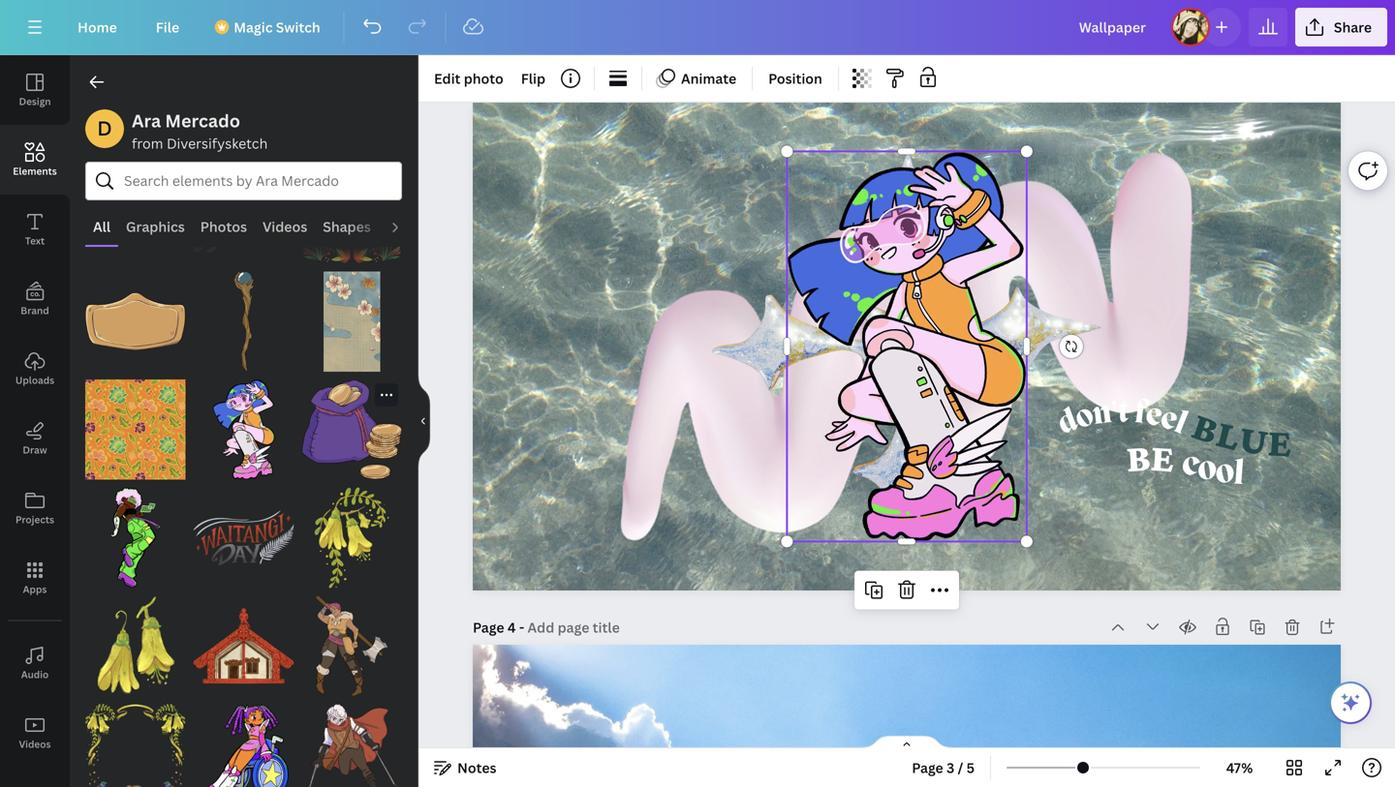 Task type: describe. For each thing, give the bounding box(es) containing it.
3
[[947, 759, 955, 778]]

loose cartoon fantasy plaque image
[[85, 272, 186, 372]]

page 3 / 5 button
[[904, 753, 983, 784]]

main menu bar
[[0, 0, 1396, 55]]

photos
[[200, 218, 247, 236]]

share
[[1335, 18, 1372, 36]]

l inside b e c o o l
[[1233, 457, 1246, 495]]

diversifysketch link
[[167, 134, 268, 153]]

'
[[1111, 397, 1119, 432]]

magic
[[234, 18, 273, 36]]

o n ' t
[[1073, 397, 1130, 438]]

f
[[1133, 398, 1149, 433]]

waitangi day with silver fern image
[[194, 488, 294, 589]]

y2k futurism cyber girl with wheelchair image
[[194, 705, 294, 788]]

design button
[[0, 55, 70, 125]]

o right c on the bottom right
[[1214, 455, 1237, 494]]

0 horizontal spatial videos button
[[0, 699, 70, 769]]

diversifysketch
[[167, 134, 268, 153]]

b for b e c o o l
[[1126, 435, 1153, 481]]

side panel tab list
[[0, 55, 70, 788]]

videos inside side panel tab list
[[19, 739, 51, 752]]

draw
[[23, 444, 47, 457]]

e inside b e c o o l
[[1150, 435, 1176, 481]]

Search elements by Ara Mercado search field
[[124, 163, 363, 200]]

page for page 3 / 5
[[912, 759, 944, 778]]

-
[[519, 619, 525, 637]]

edit photo button
[[426, 63, 511, 94]]

file button
[[140, 8, 195, 47]]

0 vertical spatial videos
[[263, 218, 307, 236]]

0 vertical spatial audio
[[386, 218, 425, 236]]

shapes button
[[315, 208, 379, 245]]

ngutukākā, harakeke flax and rātā flowers image
[[302, 163, 402, 264]]

e right t
[[1143, 399, 1165, 436]]

magic switch button
[[203, 8, 336, 47]]

ara mercado from diversifysketch
[[132, 109, 268, 153]]

elements button
[[0, 125, 70, 195]]

/
[[958, 759, 964, 778]]

0 horizontal spatial audio button
[[0, 629, 70, 699]]

b for b
[[1187, 403, 1225, 453]]

tui bird illustration image
[[194, 163, 294, 264]]

photo
[[464, 69, 504, 88]]

b e c o o l
[[1126, 435, 1246, 495]]

text button
[[0, 195, 70, 265]]

Page title text field
[[528, 618, 622, 638]]

notes
[[457, 759, 497, 778]]

l
[[1213, 411, 1246, 460]]

brand
[[21, 304, 49, 317]]

diversifysketch element
[[85, 110, 124, 148]]

projects
[[15, 514, 54, 527]]

animate
[[681, 69, 737, 88]]

graphics
[[126, 218, 185, 236]]

hide image
[[418, 375, 430, 468]]

canva assistant image
[[1339, 692, 1363, 715]]

Design title text field
[[1064, 8, 1164, 47]]

4
[[508, 619, 516, 637]]

share button
[[1296, 8, 1388, 47]]

47%
[[1227, 759, 1254, 778]]

u
[[1237, 416, 1272, 464]]

ara
[[132, 109, 161, 133]]

uploads button
[[0, 334, 70, 404]]

loose cartoon satchel bag image
[[85, 163, 186, 264]]

graphics button
[[118, 208, 193, 245]]

text
[[25, 235, 45, 248]]

apps
[[23, 583, 47, 597]]

diversifysketch image
[[85, 110, 124, 148]]

page 3 / 5
[[912, 759, 975, 778]]



Task type: locate. For each thing, give the bounding box(es) containing it.
0 horizontal spatial e
[[1150, 435, 1176, 481]]

audio inside side panel tab list
[[21, 669, 49, 682]]

audio
[[386, 218, 425, 236], [21, 669, 49, 682]]

audio right shapes
[[386, 218, 425, 236]]

file
[[156, 18, 179, 36]]

videos button
[[255, 208, 315, 245], [0, 699, 70, 769]]

magic switch
[[234, 18, 320, 36]]

1 vertical spatial audio
[[21, 669, 49, 682]]

e inside l u e
[[1267, 420, 1293, 466]]

0 vertical spatial page
[[473, 619, 504, 637]]

1 vertical spatial audio button
[[0, 629, 70, 699]]

1 horizontal spatial audio
[[386, 218, 425, 236]]

t
[[1119, 397, 1130, 431]]

0 vertical spatial y2k futurism cyber girl image
[[194, 380, 294, 480]]

l u e
[[1213, 411, 1293, 466]]

page left the 4
[[473, 619, 504, 637]]

e right f
[[1157, 403, 1182, 440]]

notes button
[[426, 753, 504, 784]]

loose cartoon fantasy wand image
[[194, 272, 294, 372]]

0 vertical spatial videos button
[[255, 208, 315, 245]]

flip button
[[513, 63, 553, 94]]

home link
[[62, 8, 133, 47]]

c
[[1178, 446, 1204, 487]]

design
[[19, 95, 51, 108]]

page inside button
[[912, 759, 944, 778]]

b inside b e c o o l
[[1126, 435, 1153, 481]]

waitangi treaty grounds - te whare rūnanga image
[[194, 596, 294, 697]]

audio button
[[379, 208, 433, 245], [0, 629, 70, 699]]

shapes
[[323, 218, 371, 236]]

1 vertical spatial l
[[1233, 457, 1246, 495]]

d
[[1054, 405, 1083, 443]]

b left u
[[1187, 403, 1225, 453]]

all button
[[85, 208, 118, 245]]

l right c on the bottom right
[[1233, 457, 1246, 495]]

1 horizontal spatial e
[[1267, 420, 1293, 466]]

loose cartoon fantasy gold coins image
[[302, 380, 402, 480]]

draw button
[[0, 404, 70, 474]]

animate button
[[650, 63, 744, 94]]

1 vertical spatial y2k futurism cyber girl image
[[85, 488, 186, 589]]

b down f
[[1126, 435, 1153, 481]]

n
[[1091, 397, 1114, 434]]

photos button
[[193, 208, 255, 245]]

1 horizontal spatial y2k futurism cyber girl image
[[194, 380, 294, 480]]

0 horizontal spatial audio
[[21, 669, 49, 682]]

flip
[[521, 69, 546, 88]]

1 vertical spatial videos button
[[0, 699, 70, 769]]

edit
[[434, 69, 461, 88]]

e
[[1267, 420, 1293, 466], [1150, 435, 1176, 481]]

e
[[1143, 399, 1165, 436], [1157, 403, 1182, 440]]

f e e
[[1133, 398, 1182, 440]]

1 vertical spatial page
[[912, 759, 944, 778]]

position button
[[761, 63, 830, 94]]

block print style sakura image
[[302, 272, 402, 372]]

switch
[[276, 18, 320, 36]]

kōwhai flowers illustration image
[[85, 596, 186, 697]]

0 horizontal spatial y2k futurism cyber girl image
[[85, 488, 186, 589]]

brand button
[[0, 265, 70, 334]]

projects button
[[0, 474, 70, 544]]

e left c on the bottom right
[[1150, 435, 1176, 481]]

uploads
[[15, 374, 54, 387]]

e right l
[[1267, 420, 1293, 466]]

b
[[1187, 403, 1225, 453], [1126, 435, 1153, 481]]

page left 3
[[912, 759, 944, 778]]

page 4 -
[[473, 619, 528, 637]]

block print style batik florals image
[[85, 380, 186, 480]]

position
[[769, 69, 823, 88]]

kōwhai flowers and branches, kiwi bird, tui bird image
[[85, 705, 186, 788]]

page
[[473, 619, 504, 637], [912, 759, 944, 778]]

1 horizontal spatial b
[[1187, 403, 1225, 453]]

0 horizontal spatial videos
[[19, 739, 51, 752]]

o left '
[[1073, 400, 1098, 438]]

o inside o n ' t
[[1073, 400, 1098, 438]]

l right f
[[1170, 408, 1192, 443]]

apps button
[[0, 544, 70, 614]]

loose cartoon fantasy roleplaying woman image
[[302, 596, 402, 697]]

0 horizontal spatial l
[[1170, 408, 1192, 443]]

1 horizontal spatial page
[[912, 759, 944, 778]]

audio button down "apps"
[[0, 629, 70, 699]]

47% button
[[1209, 753, 1272, 784]]

audio down "apps"
[[21, 669, 49, 682]]

loose cartoon fantasy roleplaying man image
[[302, 705, 402, 788]]

y2k futurism cyber girl image
[[194, 380, 294, 480], [85, 488, 186, 589]]

from
[[132, 134, 163, 153]]

edit photo
[[434, 69, 504, 88]]

page for page 4 -
[[473, 619, 504, 637]]

audio button right shapes
[[379, 208, 433, 245]]

o left u
[[1195, 451, 1221, 491]]

elements
[[13, 165, 57, 178]]

show pages image
[[861, 736, 954, 751]]

group
[[85, 163, 186, 264], [194, 163, 294, 264], [302, 163, 402, 264], [85, 260, 186, 372], [194, 260, 294, 372], [302, 260, 402, 372], [85, 368, 186, 480], [194, 368, 294, 480], [302, 380, 402, 480], [85, 477, 186, 589], [194, 477, 294, 589], [302, 477, 402, 589], [85, 585, 186, 697], [194, 596, 294, 697], [302, 596, 402, 697], [85, 693, 186, 788], [194, 693, 294, 788], [302, 693, 402, 788]]

1 vertical spatial videos
[[19, 739, 51, 752]]

0 horizontal spatial b
[[1126, 435, 1153, 481]]

kōwhai flowers and branches image
[[302, 488, 402, 589]]

o
[[1073, 400, 1098, 438], [1195, 451, 1221, 491], [1214, 455, 1237, 494]]

0 horizontal spatial page
[[473, 619, 504, 637]]

videos
[[263, 218, 307, 236], [19, 739, 51, 752]]

all
[[93, 218, 111, 236]]

0 vertical spatial audio button
[[379, 208, 433, 245]]

1 horizontal spatial videos button
[[255, 208, 315, 245]]

1 horizontal spatial audio button
[[379, 208, 433, 245]]

1 horizontal spatial videos
[[263, 218, 307, 236]]

5
[[967, 759, 975, 778]]

0 vertical spatial l
[[1170, 408, 1192, 443]]

1 horizontal spatial l
[[1233, 457, 1246, 495]]

l
[[1170, 408, 1192, 443], [1233, 457, 1246, 495]]

mercado
[[165, 109, 240, 133]]

home
[[78, 18, 117, 36]]



Task type: vqa. For each thing, say whether or not it's contained in the screenshot.
- on the bottom left
yes



